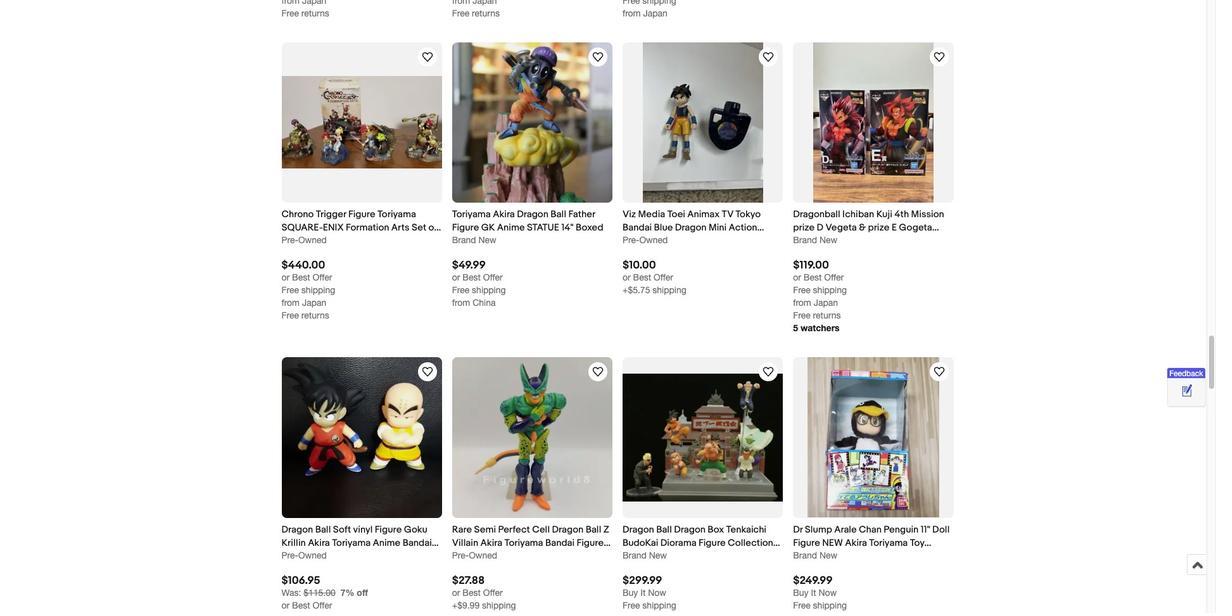 Task type: vqa. For each thing, say whether or not it's contained in the screenshot.
the rightmost Anime
yes



Task type: describe. For each thing, give the bounding box(es) containing it.
used
[[290, 235, 314, 247]]

dragon ball dragon box tenkaichi budokai diorama figure collection set toriyama
[[623, 524, 774, 562]]

brand for $299.99
[[623, 550, 647, 561]]

pre- for $27.88
[[452, 550, 469, 561]]

dragonball
[[794, 209, 841, 221]]

chrono trigger figure toriyama square-enix formation arts set of 4 used jp f/s
[[282, 209, 437, 247]]

ichiban
[[843, 209, 875, 221]]

shipping for $119.00
[[813, 285, 847, 295]]

dragonball ichiban kuji 4th mission prize d vegeta & prize e gogeta zeno new link
[[794, 208, 954, 247]]

owned for $440.00
[[298, 235, 327, 245]]

tv
[[722, 209, 734, 221]]

+$9.99
[[452, 601, 480, 611]]

figure inside chrono trigger figure toriyama square-enix formation arts set of 4 used jp f/s
[[348, 209, 376, 221]]

toei
[[668, 209, 686, 221]]

dragonball ichiban kuji 4th mission prize d vegeta & prize e gogeta zeno new image
[[814, 42, 934, 203]]

dragon ball soft vinyl figure goku krillin akira toriyama anime bandai lot 2 link
[[282, 523, 442, 562]]

or for $49.99
[[452, 273, 460, 283]]

dr slump arale chan penguin 11" doll figure new akira toriyama toy manga anime
[[794, 524, 950, 562]]

best for $27.88
[[463, 588, 481, 598]]

chrono
[[282, 209, 314, 221]]

mini
[[709, 222, 727, 234]]

media
[[638, 209, 666, 221]]

box
[[708, 524, 724, 536]]

dragon ball soft vinyl figure goku krillin akira toriyama anime bandai lot 2 image
[[282, 358, 442, 518]]

of
[[429, 222, 437, 234]]

ball inside dragon ball soft vinyl figure goku krillin akira toriyama anime bandai lot 2
[[315, 524, 331, 536]]

bandai for $27.88
[[546, 537, 575, 549]]

china
[[473, 298, 496, 308]]

dr slump arale chan penguin 11" doll figure new akira toriyama toy manga anime image
[[808, 358, 940, 518]]

shu
[[652, 235, 668, 247]]

mission
[[912, 209, 945, 221]]

bandai for $106.95
[[403, 537, 432, 549]]

from for $440.00
[[282, 298, 300, 308]]

offer for $49.99
[[483, 273, 503, 283]]

watch rare semi perfect cell dragon ball z villain akira toriyama  bandai figure mint image
[[591, 365, 606, 380]]

$299.99 buy it now free shipping
[[623, 575, 677, 611]]

set inside dragon ball dragon box tenkaichi budokai diorama figure collection set toriyama
[[623, 550, 638, 562]]

new inside dragonball ichiban kuji 4th mission prize d vegeta & prize e gogeta zeno new
[[818, 235, 838, 247]]

arts
[[392, 222, 410, 234]]

buy for $249.99
[[794, 588, 809, 598]]

lot
[[282, 550, 295, 562]]

from for $119.00
[[794, 298, 812, 308]]

2
[[297, 550, 303, 562]]

villain
[[452, 537, 479, 549]]

new for $299.99
[[649, 550, 667, 561]]

bandai inside 'viz media toei animax tv tokyo bandai blue dragon mini action figure shu'
[[623, 222, 652, 234]]

now for $299.99
[[648, 588, 667, 598]]

toriyama akira dragon ball father figure gk anime statue 14" boxed heading
[[452, 209, 604, 234]]

best for $440.00
[[292, 273, 310, 283]]

dragon inside dragon ball soft vinyl figure goku krillin akira toriyama anime bandai lot 2
[[282, 524, 313, 536]]

cell
[[532, 524, 550, 536]]

$49.99
[[452, 259, 486, 272]]

action
[[729, 222, 758, 234]]

$49.99 or best offer free shipping from china
[[452, 259, 506, 308]]

or for $119.00
[[794, 273, 802, 283]]

4th
[[895, 209, 909, 221]]

zeno
[[794, 235, 816, 247]]

japan for $119.00
[[814, 298, 838, 308]]

$106.95
[[282, 575, 320, 587]]

returns inside $440.00 or best offer free shipping from japan free returns
[[302, 311, 329, 321]]

kuji
[[877, 209, 893, 221]]

dragon ball soft vinyl figure goku krillin akira toriyama anime bandai lot 2
[[282, 524, 432, 562]]

e
[[892, 222, 897, 234]]

diorama
[[661, 537, 697, 549]]

soft
[[333, 524, 351, 536]]

statue
[[527, 222, 560, 234]]

shipping for $299.99
[[643, 601, 677, 611]]

1 free returns from the left
[[282, 8, 329, 18]]

f/s
[[328, 235, 343, 247]]

toriyama inside chrono trigger figure toriyama square-enix formation arts set of 4 used jp f/s
[[378, 209, 416, 221]]

dragon ball dragon box tenkaichi budokai diorama figure collection set toriyama heading
[[623, 524, 781, 562]]

buy for $299.99
[[623, 588, 638, 598]]

$10.00
[[623, 259, 656, 272]]

from japan
[[623, 8, 668, 18]]

square-
[[282, 222, 323, 234]]

dragon ball dragon box tenkaichi budokai diorama figure collection set toriyama link
[[623, 523, 783, 562]]

dr
[[794, 524, 803, 536]]

toriyama akira dragon ball father figure gk anime statue 14" boxed link
[[452, 208, 613, 235]]

owned for $27.88
[[469, 550, 497, 561]]

toriyama akira dragon ball father figure gk anime statue 14" boxed brand new
[[452, 209, 604, 245]]

budokai
[[623, 537, 659, 549]]

dragon up diorama
[[674, 524, 706, 536]]

5
[[794, 323, 798, 333]]

krillin
[[282, 537, 306, 549]]

rare semi perfect cell dragon ball z villain akira toriyama  bandai figure mint heading
[[452, 524, 611, 562]]

$115.00
[[304, 588, 336, 598]]

or for $10.00
[[623, 273, 631, 283]]

viz media toei animax tv tokyo bandai blue dragon mini action figure shu image
[[643, 42, 763, 203]]

chrono trigger figure toriyama square-enix formation arts set of 4 used jp f/s heading
[[282, 209, 441, 247]]

new inside "toriyama akira dragon ball father figure gk anime statue 14" boxed brand new"
[[479, 235, 497, 245]]

blue
[[654, 222, 673, 234]]

pre- for $10.00
[[623, 235, 640, 245]]

rare semi perfect cell dragon ball z villain akira toriyama  bandai figure mint link
[[452, 523, 613, 562]]

viz media toei animax tv tokyo bandai blue dragon mini action figure shu heading
[[623, 209, 764, 247]]

4
[[282, 235, 288, 247]]

dr slump arale chan penguin 11" doll figure new akira toriyama toy manga anime heading
[[794, 524, 950, 562]]

perfect
[[498, 524, 530, 536]]

z
[[604, 524, 610, 536]]

was:
[[282, 588, 301, 598]]

akira inside "toriyama akira dragon ball father figure gk anime statue 14" boxed brand new"
[[493, 209, 515, 221]]

14"
[[562, 222, 574, 234]]

$440.00 or best offer free shipping from japan free returns
[[282, 259, 335, 321]]

akira inside rare semi perfect cell dragon ball z villain akira toriyama  bandai figure mint
[[481, 537, 503, 549]]

dragonball ichiban kuji 4th mission prize d vegeta & prize e gogeta zeno new heading
[[794, 209, 945, 247]]

now for $249.99
[[819, 588, 837, 598]]

feedback
[[1170, 369, 1204, 378]]

toriyama inside rare semi perfect cell dragon ball z villain akira toriyama  bandai figure mint
[[505, 537, 543, 549]]

dragon inside rare semi perfect cell dragon ball z villain akira toriyama  bandai figure mint
[[552, 524, 584, 536]]

vinyl
[[353, 524, 373, 536]]

watch dragon ball soft vinyl figure goku krillin akira toriyama anime bandai lot 2 image
[[420, 365, 435, 380]]

viz media toei animax tv tokyo bandai blue dragon mini action figure shu
[[623, 209, 761, 247]]

$27.88 or best offer +$9.99 shipping
[[452, 575, 516, 611]]

$10.00 or best offer +$5.75 shipping
[[623, 259, 687, 295]]

pre-owned for $106.95
[[282, 550, 327, 561]]

rare
[[452, 524, 472, 536]]

akira inside dragon ball soft vinyl figure goku krillin akira toriyama anime bandai lot 2
[[308, 537, 330, 549]]

watch dragonball ichiban kuji 4th mission prize d vegeta & prize e gogeta zeno new image
[[932, 49, 947, 65]]

chan
[[859, 524, 882, 536]]

$249.99
[[794, 575, 833, 587]]

+$5.75
[[623, 285, 650, 295]]

toriyama inside dragon ball dragon box tenkaichi budokai diorama figure collection set toriyama
[[640, 550, 678, 562]]

jp
[[316, 235, 326, 247]]

chrono trigger figure toriyama square-enix formation arts set of 4 used jp f/s link
[[282, 208, 442, 247]]



Task type: locate. For each thing, give the bounding box(es) containing it.
boxed
[[576, 222, 604, 234]]

or up +$9.99 on the left
[[452, 588, 460, 598]]

shipping right +$9.99 on the left
[[482, 601, 516, 611]]

returns inside $119.00 or best offer free shipping from japan free returns 5 watchers
[[813, 311, 841, 321]]

pre- for $440.00
[[282, 235, 298, 245]]

pre-owned for $10.00
[[623, 235, 668, 245]]

brand new for $119.00
[[794, 235, 838, 245]]

toriyama inside "toriyama akira dragon ball father figure gk anime statue 14" boxed brand new"
[[452, 209, 491, 221]]

semi
[[474, 524, 496, 536]]

penguin
[[884, 524, 919, 536]]

best inside $49.99 or best offer free shipping from china
[[463, 273, 481, 283]]

figure inside rare semi perfect cell dragon ball z villain akira toriyama  bandai figure mint
[[577, 537, 604, 549]]

dragon right cell
[[552, 524, 584, 536]]

viz
[[623, 209, 636, 221]]

new down d
[[818, 235, 838, 247]]

or down $119.00
[[794, 273, 802, 283]]

trigger
[[316, 209, 346, 221]]

0 horizontal spatial it
[[641, 588, 646, 598]]

best inside $440.00 or best offer free shipping from japan free returns
[[292, 273, 310, 283]]

offer down $115.00
[[313, 601, 332, 611]]

from
[[623, 8, 641, 18], [282, 298, 300, 308], [452, 298, 470, 308], [794, 298, 812, 308]]

shipping up china
[[472, 285, 506, 295]]

or for $440.00
[[282, 273, 290, 283]]

brand for $249.99
[[794, 550, 818, 561]]

chrono trigger figure toriyama square-enix formation arts set of 4 used jp f/s image
[[282, 76, 442, 169]]

shipping for $49.99
[[472, 285, 506, 295]]

offer down $119.00
[[825, 273, 844, 283]]

free inside $249.99 buy it now free shipping
[[794, 601, 811, 611]]

ball inside dragon ball dragon box tenkaichi budokai diorama figure collection set toriyama
[[657, 524, 672, 536]]

brand inside "toriyama akira dragon ball father figure gk anime statue 14" boxed brand new"
[[452, 235, 476, 245]]

or down the "$49.99"
[[452, 273, 460, 283]]

best down the "$49.99"
[[463, 273, 481, 283]]

toriyama up gk
[[452, 209, 491, 221]]

brand new up the $249.99
[[794, 550, 838, 561]]

new for $119.00
[[820, 235, 838, 245]]

it for $299.99
[[641, 588, 646, 598]]

toriyama down the soft
[[332, 537, 371, 549]]

1 horizontal spatial japan
[[643, 8, 668, 18]]

free inside $299.99 buy it now free shipping
[[623, 601, 640, 611]]

akira down arale
[[846, 537, 867, 549]]

pre-owned down blue
[[623, 235, 668, 245]]

None text field
[[282, 588, 336, 598]]

free returns
[[282, 8, 329, 18], [452, 8, 500, 18]]

best
[[292, 273, 310, 283], [463, 273, 481, 283], [633, 273, 652, 283], [804, 273, 822, 283], [463, 588, 481, 598], [292, 601, 310, 611]]

offer down "$440.00"
[[313, 273, 332, 283]]

shipping down $119.00
[[813, 285, 847, 295]]

toriyama down the budokai
[[640, 550, 678, 562]]

dragon ball dragon box tenkaichi budokai diorama figure collection set toriyama image
[[623, 374, 783, 502]]

akira
[[493, 209, 515, 221], [308, 537, 330, 549], [481, 537, 503, 549], [846, 537, 867, 549]]

japan inside $119.00 or best offer free shipping from japan free returns 5 watchers
[[814, 298, 838, 308]]

0 horizontal spatial bandai
[[403, 537, 432, 549]]

shipping right +$5.75
[[653, 285, 687, 295]]

offer inside $440.00 or best offer free shipping from japan free returns
[[313, 273, 332, 283]]

shipping inside $10.00 or best offer +$5.75 shipping
[[653, 285, 687, 295]]

or inside $440.00 or best offer free shipping from japan free returns
[[282, 273, 290, 283]]

shipping for $249.99
[[813, 601, 847, 611]]

buy down the $249.99
[[794, 588, 809, 598]]

bandai down cell
[[546, 537, 575, 549]]

ball
[[551, 209, 567, 221], [315, 524, 331, 536], [586, 524, 602, 536], [657, 524, 672, 536]]

2 vertical spatial anime
[[825, 550, 853, 562]]

rare semi perfect cell dragon ball z villain akira toriyama  bandai figure mint image
[[452, 358, 613, 518]]

tokyo
[[736, 209, 761, 221]]

offer for $119.00
[[825, 273, 844, 283]]

toriyama down perfect
[[505, 537, 543, 549]]

new for $249.99
[[820, 550, 838, 561]]

offer
[[313, 273, 332, 283], [483, 273, 503, 283], [654, 273, 674, 283], [825, 273, 844, 283], [483, 588, 503, 598], [313, 601, 332, 611]]

akira up gk
[[493, 209, 515, 221]]

offer down $27.88
[[483, 588, 503, 598]]

$249.99 buy it now free shipping
[[794, 575, 847, 611]]

&
[[859, 222, 866, 234]]

shipping
[[302, 285, 335, 295], [472, 285, 506, 295], [653, 285, 687, 295], [813, 285, 847, 295], [482, 601, 516, 611], [643, 601, 677, 611], [813, 601, 847, 611]]

0 horizontal spatial set
[[412, 222, 427, 234]]

figure inside dragon ball soft vinyl figure goku krillin akira toriyama anime bandai lot 2
[[375, 524, 402, 536]]

figure inside "toriyama akira dragon ball father figure gk anime statue 14" boxed brand new"
[[452, 222, 479, 234]]

ball inside "toriyama akira dragon ball father figure gk anime statue 14" boxed brand new"
[[551, 209, 567, 221]]

manga
[[794, 550, 823, 562]]

11"
[[921, 524, 931, 536]]

dragon inside "toriyama akira dragon ball father figure gk anime statue 14" boxed brand new"
[[517, 209, 549, 221]]

best for $119.00
[[804, 273, 822, 283]]

or inside $10.00 or best offer +$5.75 shipping
[[623, 273, 631, 283]]

dragon ball soft vinyl figure goku krillin akira toriyama anime bandai lot 2 heading
[[282, 524, 439, 562]]

shipping for $27.88
[[482, 601, 516, 611]]

formation
[[346, 222, 389, 234]]

0 horizontal spatial now
[[648, 588, 667, 598]]

shipping down $299.99
[[643, 601, 677, 611]]

pre- down krillin
[[282, 550, 298, 561]]

brand new down the budokai
[[623, 550, 667, 561]]

dragon
[[517, 209, 549, 221], [675, 222, 707, 234], [282, 524, 313, 536], [552, 524, 584, 536], [623, 524, 654, 536], [674, 524, 706, 536]]

2 horizontal spatial japan
[[814, 298, 838, 308]]

from inside $49.99 or best offer free shipping from china
[[452, 298, 470, 308]]

offer inside $10.00 or best offer +$5.75 shipping
[[654, 273, 674, 283]]

from inside $119.00 or best offer free shipping from japan free returns 5 watchers
[[794, 298, 812, 308]]

now down $299.99
[[648, 588, 667, 598]]

free
[[282, 8, 299, 18], [452, 8, 470, 18], [282, 285, 299, 295], [452, 285, 470, 295], [794, 285, 811, 295], [282, 311, 299, 321], [794, 311, 811, 321], [623, 601, 640, 611], [794, 601, 811, 611]]

$106.95 was: $115.00 7% off or best offer
[[282, 575, 368, 611]]

it down the $249.99
[[811, 588, 817, 598]]

offer inside $119.00 or best offer free shipping from japan free returns 5 watchers
[[825, 273, 844, 283]]

shipping for $10.00
[[653, 285, 687, 295]]

best inside "$106.95 was: $115.00 7% off or best offer"
[[292, 601, 310, 611]]

owned down square-
[[298, 235, 327, 245]]

anime inside dr slump arale chan penguin 11" doll figure new akira toriyama toy manga anime
[[825, 550, 853, 562]]

pre-owned down square-
[[282, 235, 327, 245]]

1 horizontal spatial now
[[819, 588, 837, 598]]

d
[[817, 222, 824, 234]]

brand new
[[794, 235, 838, 245], [623, 550, 667, 561], [794, 550, 838, 561]]

pre- down 'villain'
[[452, 550, 469, 561]]

new
[[818, 235, 838, 247], [823, 537, 843, 549]]

brand
[[452, 235, 476, 245], [794, 235, 818, 245], [623, 550, 647, 561], [794, 550, 818, 561]]

1 horizontal spatial buy
[[794, 588, 809, 598]]

it for $249.99
[[811, 588, 817, 598]]

pre-owned for $27.88
[[452, 550, 497, 561]]

toriyama akira dragon ball father figure gk anime statue 14" boxed image
[[452, 42, 613, 203]]

shipping inside $119.00 or best offer free shipping from japan free returns 5 watchers
[[813, 285, 847, 295]]

japan
[[643, 8, 668, 18], [302, 298, 327, 308], [814, 298, 838, 308]]

anime
[[497, 222, 525, 234], [373, 537, 401, 549], [825, 550, 853, 562]]

dragon up the budokai
[[623, 524, 654, 536]]

best down $27.88
[[463, 588, 481, 598]]

figure
[[348, 209, 376, 221], [452, 222, 479, 234], [623, 235, 650, 247], [375, 524, 402, 536], [577, 537, 604, 549], [699, 537, 726, 549], [794, 537, 821, 549]]

shipping inside $249.99 buy it now free shipping
[[813, 601, 847, 611]]

dragon down animax
[[675, 222, 707, 234]]

bandai inside dragon ball soft vinyl figure goku krillin akira toriyama anime bandai lot 2
[[403, 537, 432, 549]]

best down $119.00
[[804, 273, 822, 283]]

owned down krillin
[[298, 550, 327, 561]]

rare semi perfect cell dragon ball z villain akira toriyama  bandai figure mint
[[452, 524, 610, 562]]

best for $10.00
[[633, 273, 652, 283]]

free inside $49.99 or best offer free shipping from china
[[452, 285, 470, 295]]

offer for $27.88
[[483, 588, 503, 598]]

2 prize from the left
[[868, 222, 890, 234]]

prize
[[794, 222, 815, 234], [868, 222, 890, 234]]

or for $27.88
[[452, 588, 460, 598]]

toriyama inside dragon ball soft vinyl figure goku krillin akira toriyama anime bandai lot 2
[[332, 537, 371, 549]]

or inside $119.00 or best offer free shipping from japan free returns 5 watchers
[[794, 273, 802, 283]]

brand down the budokai
[[623, 550, 647, 561]]

2 it from the left
[[811, 588, 817, 598]]

new
[[479, 235, 497, 245], [820, 235, 838, 245], [649, 550, 667, 561], [820, 550, 838, 561]]

owned down blue
[[640, 235, 668, 245]]

shipping inside $299.99 buy it now free shipping
[[643, 601, 677, 611]]

or down "$440.00"
[[282, 273, 290, 283]]

or inside $49.99 or best offer free shipping from china
[[452, 273, 460, 283]]

toriyama inside dr slump arale chan penguin 11" doll figure new akira toriyama toy manga anime
[[870, 537, 908, 549]]

shipping down the $249.99
[[813, 601, 847, 611]]

dr slump arale chan penguin 11" doll figure new akira toriyama toy manga anime link
[[794, 523, 954, 562]]

0 vertical spatial new
[[818, 235, 838, 247]]

ball up diorama
[[657, 524, 672, 536]]

0 horizontal spatial prize
[[794, 222, 815, 234]]

1 vertical spatial set
[[623, 550, 638, 562]]

offer for $440.00
[[313, 273, 332, 283]]

buy inside $249.99 buy it now free shipping
[[794, 588, 809, 598]]

bandai
[[623, 222, 652, 234], [403, 537, 432, 549], [546, 537, 575, 549]]

slump
[[805, 524, 833, 536]]

brand down d
[[794, 235, 818, 245]]

dragon inside 'viz media toei animax tv tokyo bandai blue dragon mini action figure shu'
[[675, 222, 707, 234]]

pre-owned
[[282, 235, 327, 245], [623, 235, 668, 245], [282, 550, 327, 561], [452, 550, 497, 561]]

figure inside dragon ball dragon box tenkaichi budokai diorama figure collection set toriyama
[[699, 537, 726, 549]]

toriyama down penguin
[[870, 537, 908, 549]]

watch toriyama akira dragon ball father figure gk anime statue 14" boxed image
[[591, 49, 606, 65]]

bandai down the viz in the top of the page
[[623, 222, 652, 234]]

toriyama
[[378, 209, 416, 221], [452, 209, 491, 221], [332, 537, 371, 549], [505, 537, 543, 549], [870, 537, 908, 549], [640, 550, 678, 562]]

$440.00
[[282, 259, 325, 272]]

1 horizontal spatial it
[[811, 588, 817, 598]]

gk
[[481, 222, 495, 234]]

or up +$5.75
[[623, 273, 631, 283]]

enix
[[323, 222, 344, 234]]

from inside $440.00 or best offer free shipping from japan free returns
[[282, 298, 300, 308]]

brand up the $249.99
[[794, 550, 818, 561]]

new down arale
[[823, 537, 843, 549]]

tenkaichi
[[727, 524, 767, 536]]

japan for $440.00
[[302, 298, 327, 308]]

pre- down the viz in the top of the page
[[623, 235, 640, 245]]

or inside "$106.95 was: $115.00 7% off or best offer"
[[282, 601, 290, 611]]

off
[[357, 587, 368, 598]]

offer for $10.00
[[654, 273, 674, 283]]

offer inside "$106.95 was: $115.00 7% off or best offer"
[[313, 601, 332, 611]]

brand new down d
[[794, 235, 838, 245]]

figure up manga
[[794, 537, 821, 549]]

viz media toei animax tv tokyo bandai blue dragon mini action figure shu link
[[623, 208, 783, 247]]

owned
[[298, 235, 327, 245], [640, 235, 668, 245], [298, 550, 327, 561], [469, 550, 497, 561]]

$119.00
[[794, 259, 829, 272]]

figure down z
[[577, 537, 604, 549]]

akira inside dr slump arale chan penguin 11" doll figure new akira toriyama toy manga anime
[[846, 537, 867, 549]]

ball left z
[[586, 524, 602, 536]]

pre-owned down 'villain'
[[452, 550, 497, 561]]

gogeta
[[899, 222, 933, 234]]

1 vertical spatial new
[[823, 537, 843, 549]]

watch dr slump arale chan penguin 11" doll figure new akira toriyama toy manga anime image
[[932, 365, 947, 380]]

figure up formation
[[348, 209, 376, 221]]

bandai inside rare semi perfect cell dragon ball z villain akira toriyama  bandai figure mint
[[546, 537, 575, 549]]

figure left gk
[[452, 222, 479, 234]]

brand up the "$49.99"
[[452, 235, 476, 245]]

offer inside $49.99 or best offer free shipping from china
[[483, 273, 503, 283]]

2 horizontal spatial bandai
[[623, 222, 652, 234]]

best inside $27.88 or best offer +$9.99 shipping
[[463, 588, 481, 598]]

1 horizontal spatial set
[[623, 550, 638, 562]]

best down "$440.00"
[[292, 273, 310, 283]]

buy inside $299.99 buy it now free shipping
[[623, 588, 638, 598]]

japan inside $440.00 or best offer free shipping from japan free returns
[[302, 298, 327, 308]]

owned down 'villain'
[[469, 550, 497, 561]]

pre-owned down krillin
[[282, 550, 327, 561]]

prize up zeno
[[794, 222, 815, 234]]

pre- down square-
[[282, 235, 298, 245]]

bandai down goku
[[403, 537, 432, 549]]

ball left the soft
[[315, 524, 331, 536]]

2 buy from the left
[[794, 588, 809, 598]]

watch chrono trigger figure toriyama square-enix formation arts set of 4 used jp f/s image
[[420, 49, 435, 65]]

pre-
[[282, 235, 298, 245], [623, 235, 640, 245], [282, 550, 298, 561], [452, 550, 469, 561]]

offer down "$10.00"
[[654, 273, 674, 283]]

brand for $119.00
[[794, 235, 818, 245]]

from for $49.99
[[452, 298, 470, 308]]

vegeta
[[826, 222, 857, 234]]

toy
[[910, 537, 925, 549]]

best down was:
[[292, 601, 310, 611]]

new down slump
[[820, 550, 838, 561]]

none text field containing was:
[[282, 588, 336, 598]]

prize down the kuji on the right top of the page
[[868, 222, 890, 234]]

set inside chrono trigger figure toriyama square-enix formation arts set of 4 used jp f/s
[[412, 222, 427, 234]]

figure inside 'viz media toei animax tv tokyo bandai blue dragon mini action figure shu'
[[623, 235, 650, 247]]

watch dragon ball dragon box tenkaichi budokai diorama figure collection set toriyama image
[[761, 365, 776, 380]]

pre-owned for $440.00
[[282, 235, 327, 245]]

watch viz media toei animax tv tokyo bandai blue dragon mini action figure shu image
[[761, 49, 776, 65]]

7%
[[341, 587, 355, 598]]

it inside $249.99 buy it now free shipping
[[811, 588, 817, 598]]

1 horizontal spatial prize
[[868, 222, 890, 234]]

shipping inside $440.00 or best offer free shipping from japan free returns
[[302, 285, 335, 295]]

best inside $10.00 or best offer +$5.75 shipping
[[633, 273, 652, 283]]

goku
[[404, 524, 428, 536]]

anime inside "toriyama akira dragon ball father figure gk anime statue 14" boxed brand new"
[[497, 222, 525, 234]]

dragon up krillin
[[282, 524, 313, 536]]

2 free returns from the left
[[452, 8, 500, 18]]

1 buy from the left
[[623, 588, 638, 598]]

dragon up statue
[[517, 209, 549, 221]]

best down "$10.00"
[[633, 273, 652, 283]]

it down $299.99
[[641, 588, 646, 598]]

set left of
[[412, 222, 427, 234]]

0 vertical spatial set
[[412, 222, 427, 234]]

2 now from the left
[[819, 588, 837, 598]]

doll
[[933, 524, 950, 536]]

1 prize from the left
[[794, 222, 815, 234]]

or down was:
[[282, 601, 290, 611]]

2 horizontal spatial anime
[[825, 550, 853, 562]]

1 vertical spatial anime
[[373, 537, 401, 549]]

dragonball ichiban kuji 4th mission prize d vegeta & prize e gogeta zeno new
[[794, 209, 945, 247]]

figure right vinyl
[[375, 524, 402, 536]]

new down d
[[820, 235, 838, 245]]

shipping inside $27.88 or best offer +$9.99 shipping
[[482, 601, 516, 611]]

ball up the 14"
[[551, 209, 567, 221]]

brand new for $249.99
[[794, 550, 838, 561]]

now inside $299.99 buy it now free shipping
[[648, 588, 667, 598]]

figure inside dr slump arale chan penguin 11" doll figure new akira toriyama toy manga anime
[[794, 537, 821, 549]]

father
[[569, 209, 595, 221]]

set down the budokai
[[623, 550, 638, 562]]

buy down $299.99
[[623, 588, 638, 598]]

arale
[[835, 524, 857, 536]]

0 horizontal spatial anime
[[373, 537, 401, 549]]

$27.88
[[452, 575, 485, 587]]

now inside $249.99 buy it now free shipping
[[819, 588, 837, 598]]

buy
[[623, 588, 638, 598], [794, 588, 809, 598]]

akira right krillin
[[308, 537, 330, 549]]

it inside $299.99 buy it now free shipping
[[641, 588, 646, 598]]

brand new for $299.99
[[623, 550, 667, 561]]

1 it from the left
[[641, 588, 646, 598]]

new down the budokai
[[649, 550, 667, 561]]

shipping inside $49.99 or best offer free shipping from china
[[472, 285, 506, 295]]

anime inside dragon ball soft vinyl figure goku krillin akira toriyama anime bandai lot 2
[[373, 537, 401, 549]]

collection
[[728, 537, 774, 549]]

akira down semi
[[481, 537, 503, 549]]

shipping for $440.00
[[302, 285, 335, 295]]

new down gk
[[479, 235, 497, 245]]

pre- for $106.95
[[282, 550, 298, 561]]

0 horizontal spatial free returns
[[282, 8, 329, 18]]

1 horizontal spatial free returns
[[452, 8, 500, 18]]

0 vertical spatial anime
[[497, 222, 525, 234]]

or inside $27.88 or best offer +$9.99 shipping
[[452, 588, 460, 598]]

now down the $249.99
[[819, 588, 837, 598]]

ball inside rare semi perfect cell dragon ball z villain akira toriyama  bandai figure mint
[[586, 524, 602, 536]]

new inside dr slump arale chan penguin 11" doll figure new akira toriyama toy manga anime
[[823, 537, 843, 549]]

1 horizontal spatial anime
[[497, 222, 525, 234]]

best inside $119.00 or best offer free shipping from japan free returns 5 watchers
[[804, 273, 822, 283]]

offer up china
[[483, 273, 503, 283]]

figure left "shu"
[[623, 235, 650, 247]]

shipping down "$440.00"
[[302, 285, 335, 295]]

owned for $10.00
[[640, 235, 668, 245]]

0 horizontal spatial buy
[[623, 588, 638, 598]]

owned for $106.95
[[298, 550, 327, 561]]

1 now from the left
[[648, 588, 667, 598]]

watchers
[[801, 323, 840, 333]]

it
[[641, 588, 646, 598], [811, 588, 817, 598]]

1 horizontal spatial bandai
[[546, 537, 575, 549]]

toriyama up arts
[[378, 209, 416, 221]]

0 horizontal spatial japan
[[302, 298, 327, 308]]

animax
[[688, 209, 720, 221]]

offer inside $27.88 or best offer +$9.99 shipping
[[483, 588, 503, 598]]

best for $49.99
[[463, 273, 481, 283]]

figure down box
[[699, 537, 726, 549]]



